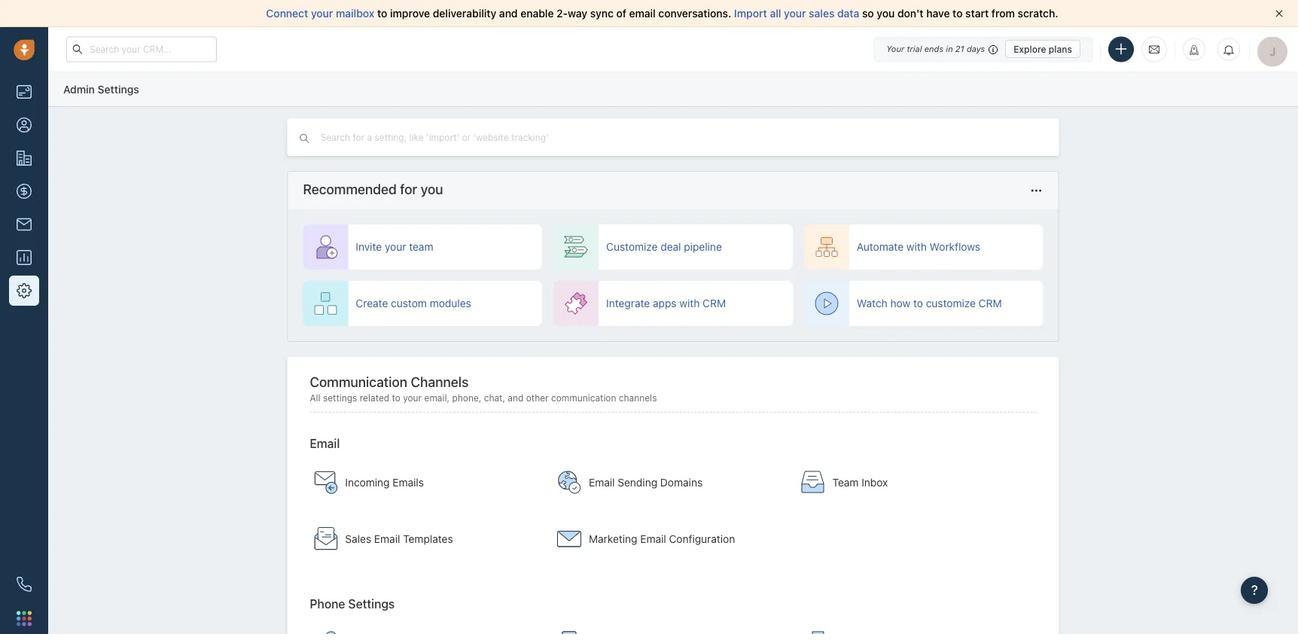 Task type: locate. For each thing, give the bounding box(es) containing it.
email
[[629, 7, 656, 20]]

settings for phone settings
[[348, 597, 395, 611]]

settings for admin settings
[[98, 83, 139, 95]]

your
[[311, 7, 333, 20], [784, 7, 806, 20], [385, 241, 406, 253], [403, 393, 422, 403]]

sales email templates
[[345, 533, 453, 545]]

to
[[377, 7, 387, 20], [953, 7, 963, 20], [913, 297, 923, 310], [392, 393, 401, 403]]

invite
[[356, 241, 382, 253]]

days
[[967, 44, 985, 54]]

all
[[310, 393, 320, 403]]

create
[[356, 297, 388, 310]]

data
[[837, 7, 860, 20]]

settings
[[323, 393, 357, 403]]

team
[[409, 241, 433, 253]]

1 vertical spatial settings
[[348, 597, 395, 611]]

and
[[499, 7, 518, 20], [508, 393, 524, 403]]

plans
[[1049, 44, 1072, 54]]

crm right apps
[[703, 297, 726, 310]]

workflows
[[930, 241, 980, 253]]

related
[[360, 393, 389, 403]]

email right 'verify your domains for better deliverability and less spam' image
[[589, 476, 615, 489]]

incoming emails link
[[306, 456, 543, 509]]

domains
[[660, 476, 703, 489]]

channels
[[619, 393, 657, 403]]

how
[[891, 297, 911, 310]]

crm
[[703, 297, 726, 310], [979, 297, 1002, 310]]

start
[[966, 7, 989, 20]]

watch
[[857, 297, 888, 310]]

ends
[[925, 44, 944, 54]]

modules
[[430, 297, 471, 310]]

with
[[907, 241, 927, 253], [680, 297, 700, 310]]

trial
[[907, 44, 922, 54]]

customize the logo, sender details, and font colors in your marketing emails image
[[557, 527, 581, 551]]

0 vertical spatial and
[[499, 7, 518, 20]]

of
[[616, 7, 626, 20]]

your left the "email,"
[[403, 393, 422, 403]]

with right automate in the right top of the page
[[907, 241, 927, 253]]

deliverability
[[433, 7, 496, 20]]

way
[[568, 7, 588, 20]]

mailbox
[[336, 7, 375, 20]]

from
[[992, 7, 1015, 20]]

to right mailbox
[[377, 7, 387, 20]]

incoming emails
[[345, 476, 424, 489]]

0 horizontal spatial settings
[[98, 83, 139, 95]]

to right related
[[392, 393, 401, 403]]

with inside automate with workflows link
[[907, 241, 927, 253]]

customize
[[606, 241, 658, 253]]

sending
[[618, 476, 658, 489]]

apps
[[653, 297, 677, 310]]

integrate
[[606, 297, 650, 310]]

email
[[310, 436, 340, 451], [589, 476, 615, 489], [374, 533, 400, 545], [640, 533, 666, 545]]

phone,
[[452, 393, 481, 403]]

so
[[862, 7, 874, 20]]

0 horizontal spatial with
[[680, 297, 700, 310]]

settings right phone at the left bottom of the page
[[348, 597, 395, 611]]

1 horizontal spatial with
[[907, 241, 927, 253]]

your trial ends in 21 days
[[887, 44, 985, 54]]

customize deal pipeline
[[606, 241, 722, 253]]

1 vertical spatial and
[[508, 393, 524, 403]]

auto-forward incoming emails to the crm, create contacts from them image
[[314, 470, 338, 495]]

0 horizontal spatial crm
[[703, 297, 726, 310]]

phone image
[[17, 577, 32, 592]]

import all your sales data link
[[734, 7, 862, 20]]

crm right 'customize' on the top right of page
[[979, 297, 1002, 310]]

21
[[956, 44, 965, 54]]

conversations.
[[659, 7, 731, 20]]

create custom modules link
[[303, 281, 542, 326]]

1 horizontal spatial crm
[[979, 297, 1002, 310]]

Search for a setting, like 'import' or 'website tracking' text field
[[319, 130, 618, 145]]

import
[[734, 7, 767, 20]]

inbox
[[862, 476, 888, 489]]

watch how to customize crm
[[857, 297, 1002, 310]]

connect your mailbox to improve deliverability and enable 2-way sync of email conversations. import all your sales data so you don't have to start from scratch.
[[266, 7, 1059, 20]]

email sending domains link
[[550, 456, 787, 509]]

sales email templates link
[[306, 513, 543, 565]]

1 horizontal spatial settings
[[348, 597, 395, 611]]

respond faster to emails with a common inbox for your team image
[[801, 470, 825, 495]]

0 vertical spatial with
[[907, 241, 927, 253]]

templates
[[403, 533, 453, 545]]

explore
[[1014, 44, 1046, 54]]

settings
[[98, 83, 139, 95], [348, 597, 395, 611]]

team inbox link
[[794, 456, 1031, 509]]

sales
[[345, 533, 371, 545]]

and left enable
[[499, 7, 518, 20]]

emails
[[393, 476, 424, 489]]

incoming
[[345, 476, 390, 489]]

to left start
[[953, 7, 963, 20]]

create and share email templates, track their metrics image
[[314, 527, 338, 551]]

marketing email configuration
[[589, 533, 735, 545]]

your left mailbox
[[311, 7, 333, 20]]

and right chat,
[[508, 393, 524, 403]]

0 vertical spatial settings
[[98, 83, 139, 95]]

email right sales at the left
[[374, 533, 400, 545]]

marketing email configuration link
[[550, 513, 787, 565]]

settings right the admin
[[98, 83, 139, 95]]

with right apps
[[680, 297, 700, 310]]

improve
[[390, 7, 430, 20]]



Task type: vqa. For each thing, say whether or not it's contained in the screenshot.
left the your
no



Task type: describe. For each thing, give the bounding box(es) containing it.
channels
[[411, 374, 469, 390]]

communication channels all settings related to your email, phone, chat, and other communication channels
[[310, 374, 657, 403]]

record automated messages and greetings for every business situation image
[[801, 631, 825, 634]]

pipeline
[[684, 241, 722, 253]]

chat,
[[484, 393, 505, 403]]

and inside communication channels all settings related to your email, phone, chat, and other communication channels
[[508, 393, 524, 403]]

other
[[526, 393, 549, 403]]

automate with workflows
[[857, 241, 980, 253]]

phone element
[[9, 569, 39, 599]]

don't
[[898, 7, 924, 20]]

your
[[887, 44, 905, 54]]

communication
[[551, 393, 616, 403]]

send email image
[[1149, 43, 1160, 56]]

what's new image
[[1189, 45, 1200, 55]]

communication
[[310, 374, 407, 390]]

to inside communication channels all settings related to your email, phone, chat, and other communication channels
[[392, 393, 401, 403]]

set up call queues and messages to connect callers with your team image
[[557, 631, 581, 634]]

explore plans
[[1014, 44, 1072, 54]]

configuration
[[669, 533, 735, 545]]

connect
[[266, 7, 308, 20]]

marketing
[[589, 533, 637, 545]]

admin settings
[[63, 83, 139, 95]]

2-
[[557, 7, 568, 20]]

phone
[[310, 597, 345, 611]]

to right how
[[913, 297, 923, 310]]

you
[[877, 7, 895, 20]]

verify your domains for better deliverability and less spam image
[[557, 470, 581, 495]]

email right marketing
[[640, 533, 666, 545]]

enable
[[521, 7, 554, 20]]

automate
[[857, 241, 904, 253]]

admin
[[63, 83, 95, 95]]

connect your mailbox link
[[266, 7, 377, 20]]

2 crm from the left
[[979, 297, 1002, 310]]

have
[[927, 7, 950, 20]]

your left team at left
[[385, 241, 406, 253]]

phone settings
[[310, 597, 395, 611]]

invite your team
[[356, 241, 433, 253]]

team
[[833, 476, 859, 489]]

explore plans link
[[1006, 40, 1081, 58]]

Search your CRM... text field
[[66, 37, 217, 62]]

all
[[770, 7, 781, 20]]

deal
[[661, 241, 681, 253]]

sales
[[809, 7, 835, 20]]

your inside communication channels all settings related to your email, phone, chat, and other communication channels
[[403, 393, 422, 403]]

1 vertical spatial with
[[680, 297, 700, 310]]

automate with workflows link
[[804, 224, 1043, 270]]

team inbox
[[833, 476, 888, 489]]

customize deal pipeline link
[[554, 224, 793, 270]]

1 crm from the left
[[703, 297, 726, 310]]

close image
[[1276, 10, 1283, 17]]

custom
[[391, 297, 427, 310]]

email sending domains
[[589, 476, 703, 489]]

buy and manage phone numbers from 90+ countries image
[[314, 631, 338, 634]]

in
[[946, 44, 953, 54]]

integrate apps with crm
[[606, 297, 726, 310]]

freshworks switcher image
[[17, 611, 32, 626]]

customize
[[926, 297, 976, 310]]

create custom modules
[[356, 297, 471, 310]]

sync
[[590, 7, 614, 20]]

email up auto-forward incoming emails to the crm, create contacts from them 'image'
[[310, 436, 340, 451]]

your right 'all'
[[784, 7, 806, 20]]

scratch.
[[1018, 7, 1059, 20]]

email,
[[424, 393, 450, 403]]



